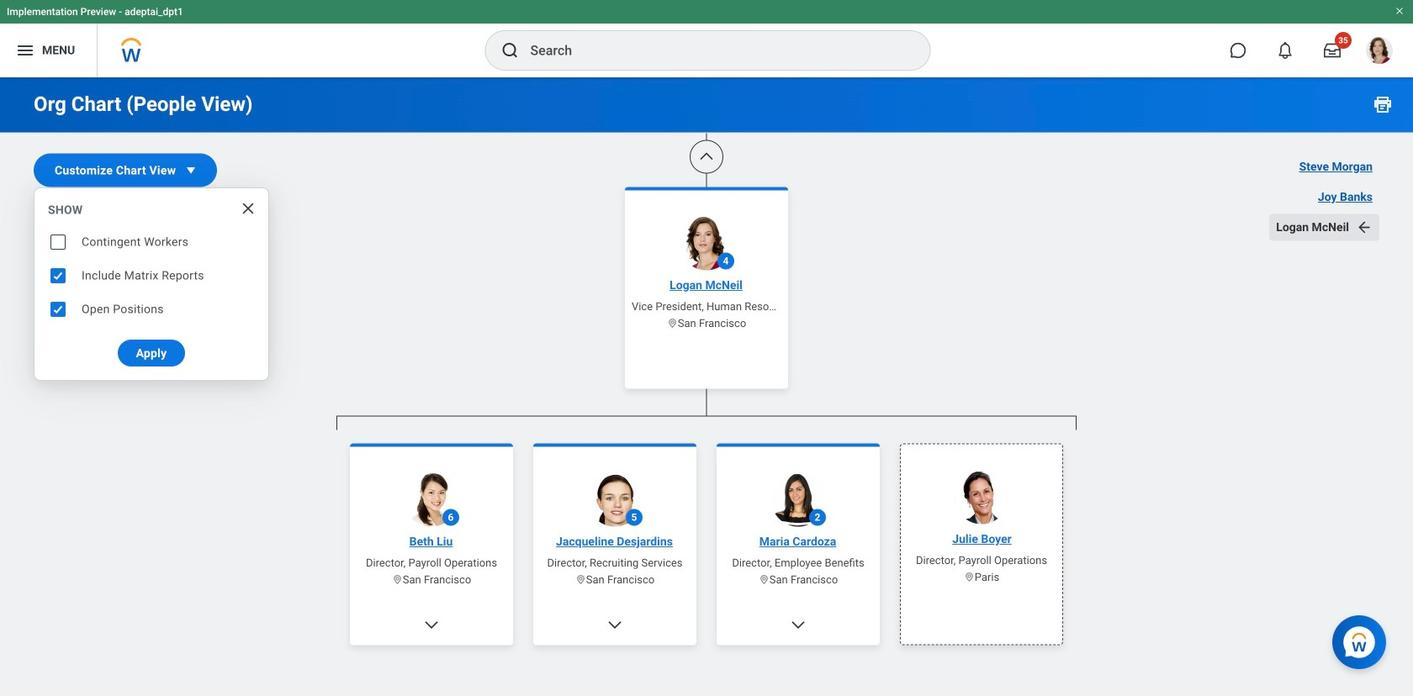 Task type: locate. For each thing, give the bounding box(es) containing it.
2 horizontal spatial chevron down image
[[790, 617, 807, 634]]

1 horizontal spatial chevron down image
[[607, 617, 623, 634]]

location image
[[964, 572, 975, 583], [392, 575, 403, 585]]

arrow left image
[[1356, 219, 1373, 236]]

search image
[[500, 40, 520, 61]]

dialog
[[34, 188, 269, 381]]

0 horizontal spatial chevron down image
[[423, 617, 440, 634]]

notifications large image
[[1277, 42, 1294, 59]]

1 horizontal spatial location image
[[667, 318, 678, 329]]

chevron down image for the leftmost location image
[[607, 617, 623, 634]]

print org chart image
[[1373, 94, 1393, 114]]

logan mcneil, logan mcneil, 4 direct reports element
[[336, 430, 1077, 697]]

3 chevron down image from the left
[[790, 617, 807, 634]]

main content
[[0, 0, 1413, 697]]

banner
[[0, 0, 1413, 77]]

1 horizontal spatial location image
[[964, 572, 975, 583]]

location image
[[667, 318, 678, 329], [575, 575, 586, 585], [759, 575, 770, 585]]

chevron down image
[[423, 617, 440, 634], [607, 617, 623, 634], [790, 617, 807, 634]]

close environment banner image
[[1395, 6, 1405, 16]]

caret down image
[[183, 162, 200, 179]]

2 chevron down image from the left
[[607, 617, 623, 634]]

0 horizontal spatial location image
[[575, 575, 586, 585]]



Task type: vqa. For each thing, say whether or not it's contained in the screenshot.
2nd chevron down image from left
yes



Task type: describe. For each thing, give the bounding box(es) containing it.
justify image
[[15, 40, 35, 61]]

chevron up image
[[698, 148, 715, 165]]

inbox large image
[[1324, 42, 1341, 59]]

chevron down image for right location image
[[790, 617, 807, 634]]

x image
[[240, 200, 257, 217]]

profile logan mcneil image
[[1366, 37, 1393, 67]]

2 horizontal spatial location image
[[759, 575, 770, 585]]

1 chevron down image from the left
[[423, 617, 440, 634]]

0 horizontal spatial location image
[[392, 575, 403, 585]]

Search Workday  search field
[[530, 32, 895, 69]]



